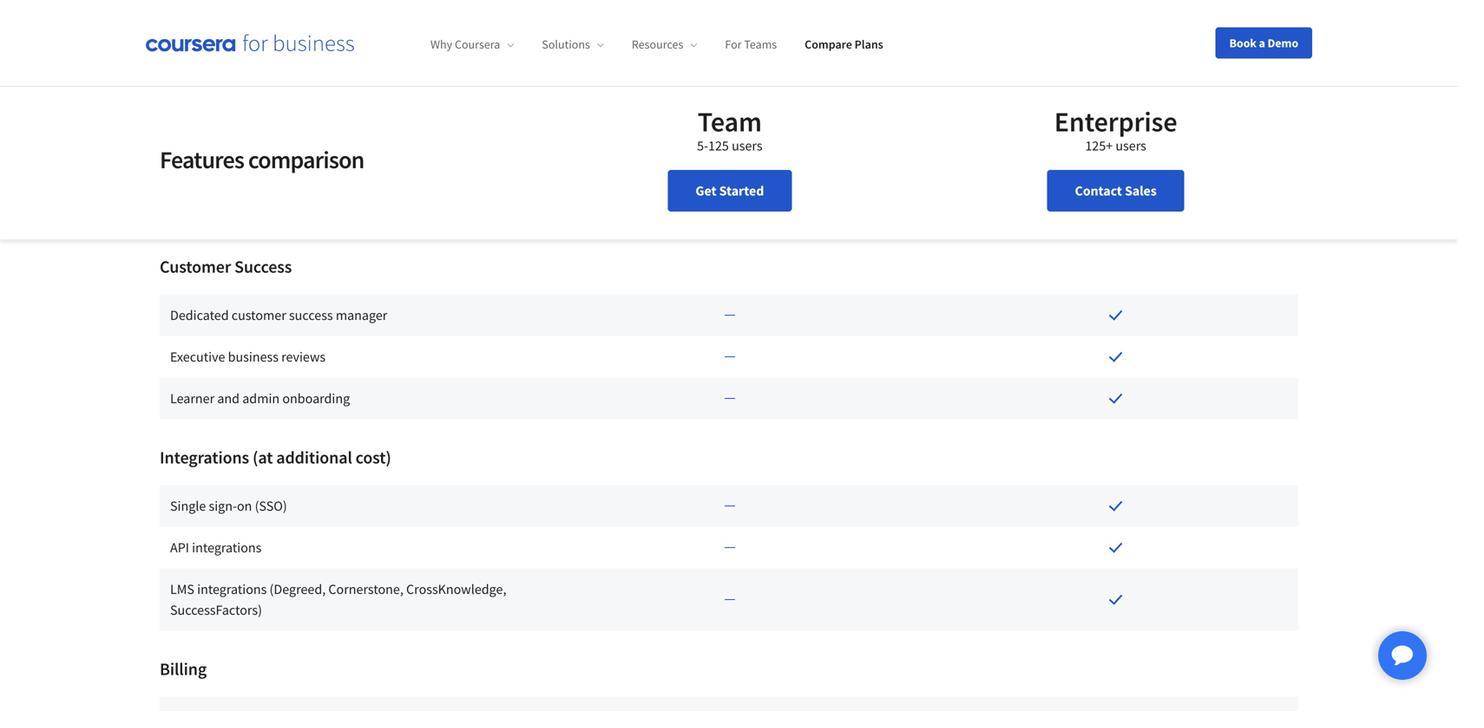 Task type: vqa. For each thing, say whether or not it's contained in the screenshot.
it's
no



Task type: describe. For each thing, give the bounding box(es) containing it.
business
[[228, 349, 279, 366]]

on
[[237, 498, 252, 515]]

solutions for solutions consulting services
[[160, 65, 230, 87]]

(at
[[253, 447, 273, 469]]

resources
[[632, 37, 684, 52]]

services
[[316, 65, 378, 87]]

single sign-on (sso)
[[170, 498, 287, 515]]

team 5-125 users
[[697, 104, 763, 155]]

get started
[[696, 182, 764, 200]]

125
[[708, 137, 729, 155]]

integrations
[[160, 447, 249, 469]]

solutions consulting services
[[160, 65, 378, 87]]

why coursera
[[431, 37, 500, 52]]

success
[[234, 256, 292, 278]]

customer
[[232, 307, 286, 324]]

lms
[[170, 581, 194, 599]]

customer
[[160, 256, 231, 278]]

solutions for solutions link
[[542, 37, 590, 52]]

compare plans link
[[805, 37, 884, 52]]

skills-transformation planning
[[170, 158, 347, 175]]

enterprise
[[1055, 104, 1178, 139]]

users inside enterprise 125+ users
[[1116, 137, 1147, 155]]

cost)
[[356, 447, 391, 469]]

started
[[719, 182, 764, 200]]

contact sales link
[[1048, 170, 1185, 212]]

planning
[[295, 158, 347, 175]]

single
[[170, 498, 206, 515]]

book
[[1230, 35, 1257, 51]]

transformation
[[205, 158, 292, 175]]

contact
[[1075, 182, 1122, 200]]

integrations for lms
[[197, 581, 267, 599]]

manager
[[336, 307, 387, 324]]

api
[[170, 540, 189, 557]]

learner and admin onboarding
[[170, 390, 350, 408]]

integrations for api
[[192, 540, 262, 557]]

book a demo button
[[1216, 27, 1313, 59]]

for teams link
[[725, 37, 777, 52]]

why coursera link
[[431, 37, 514, 52]]

(degreed,
[[270, 581, 326, 599]]

125+
[[1086, 137, 1113, 155]]

successfactors)
[[170, 602, 262, 620]]

billing
[[160, 659, 207, 681]]

learner
[[170, 390, 215, 408]]

compare
[[805, 37, 852, 52]]



Task type: locate. For each thing, give the bounding box(es) containing it.
get started link
[[668, 170, 792, 212]]

cornerstone,
[[329, 581, 404, 599]]

sign-
[[209, 498, 237, 515]]

contact sales
[[1075, 182, 1157, 200]]

2 users from the left
[[1116, 137, 1147, 155]]

sales
[[1125, 182, 1157, 200]]

get
[[696, 182, 717, 200]]

(sso)
[[255, 498, 287, 515]]

0 vertical spatial solutions
[[542, 37, 590, 52]]

coursera for business image
[[146, 34, 354, 52]]

success
[[289, 307, 333, 324]]

enterprise 125+ users
[[1055, 104, 1178, 155]]

api integrations
[[170, 540, 262, 557]]

executive
[[170, 349, 225, 366]]

integrations (at additional cost)
[[160, 447, 391, 469]]

integrations up successfactors)
[[197, 581, 267, 599]]

additional
[[276, 447, 352, 469]]

executive business reviews
[[170, 349, 326, 366]]

crossknowledge,
[[406, 581, 507, 599]]

teams
[[744, 37, 777, 52]]

features comparison
[[160, 145, 364, 175]]

solutions link
[[542, 37, 604, 52]]

onboarding
[[282, 390, 350, 408]]

reviews
[[281, 349, 326, 366]]

integrations inside lms integrations (degreed, cornerstone, crossknowledge, successfactors)
[[197, 581, 267, 599]]

team
[[698, 104, 762, 139]]

demo
[[1268, 35, 1299, 51]]

integrations down single sign-on (sso)
[[192, 540, 262, 557]]

for teams
[[725, 37, 777, 52]]

plans
[[855, 37, 884, 52]]

1 vertical spatial integrations
[[197, 581, 267, 599]]

book a demo
[[1230, 35, 1299, 51]]

comparison
[[248, 145, 364, 175]]

and
[[217, 390, 240, 408]]

0 vertical spatial integrations
[[192, 540, 262, 557]]

coursera
[[455, 37, 500, 52]]

dedicated
[[170, 307, 229, 324]]

integrations
[[192, 540, 262, 557], [197, 581, 267, 599]]

why
[[431, 37, 452, 52]]

users
[[732, 137, 763, 155], [1116, 137, 1147, 155]]

1 horizontal spatial solutions
[[542, 37, 590, 52]]

5-
[[697, 137, 708, 155]]

customer success
[[160, 256, 292, 278]]

lms integrations (degreed, cornerstone, crossknowledge, successfactors)
[[170, 581, 507, 620]]

skills-
[[170, 158, 205, 175]]

features
[[160, 145, 244, 175]]

1 users from the left
[[732, 137, 763, 155]]

consulting
[[233, 65, 313, 87]]

0 horizontal spatial users
[[732, 137, 763, 155]]

users right the 125+
[[1116, 137, 1147, 155]]

1 vertical spatial solutions
[[160, 65, 230, 87]]

for
[[725, 37, 742, 52]]

users right the 125
[[732, 137, 763, 155]]

resources link
[[632, 37, 697, 52]]

solutions
[[542, 37, 590, 52], [160, 65, 230, 87]]

1 horizontal spatial users
[[1116, 137, 1147, 155]]

0 horizontal spatial solutions
[[160, 65, 230, 87]]

users inside team 5-125 users
[[732, 137, 763, 155]]

dedicated customer success manager
[[170, 307, 387, 324]]

admin
[[242, 390, 280, 408]]

a
[[1259, 35, 1266, 51]]

compare plans
[[805, 37, 884, 52]]



